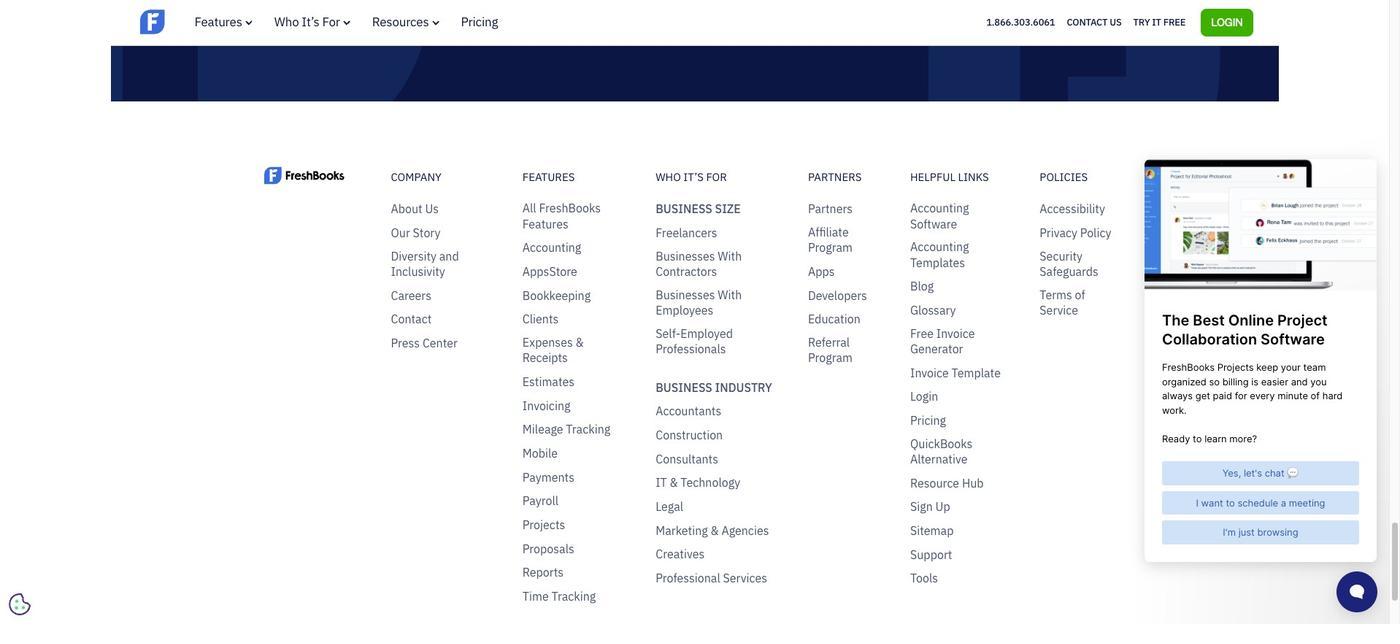 Task type: vqa. For each thing, say whether or not it's contained in the screenshot.
top Invoice
yes



Task type: describe. For each thing, give the bounding box(es) containing it.
payroll
[[522, 494, 559, 508]]

who for the left who it's for link
[[274, 14, 299, 30]]

invoice template link
[[910, 365, 1001, 381]]

1 horizontal spatial pricing link
[[910, 413, 946, 429]]

payroll link
[[522, 494, 559, 509]]

1 partners link from the top
[[808, 170, 881, 185]]

links
[[958, 170, 989, 184]]

0 vertical spatial login link
[[1201, 9, 1253, 36]]

self-
[[656, 326, 680, 341]]

blog
[[910, 279, 934, 294]]

education
[[808, 312, 860, 327]]

cookie consent banner dialog
[[11, 445, 230, 613]]

generator
[[910, 342, 963, 356]]

helpful
[[910, 170, 956, 184]]

program for affiliate
[[808, 240, 853, 255]]

proposals
[[522, 541, 574, 556]]

& for expenses
[[576, 335, 584, 350]]

& for marketing
[[711, 523, 719, 538]]

try it free for 30 days. no credit card required. cancel anytime.
[[566, 32, 823, 44]]

tools
[[910, 571, 938, 586]]

businesses for employees
[[656, 287, 715, 302]]

1 horizontal spatial free
[[1163, 16, 1186, 28]]

estimates
[[522, 374, 575, 389]]

tracking for time tracking
[[551, 589, 596, 604]]

sitemap link
[[910, 523, 954, 539]]

terms of service
[[1040, 287, 1085, 318]]

referral
[[808, 335, 850, 350]]

mileage
[[522, 422, 563, 437]]

clients
[[522, 312, 559, 327]]

glossary
[[910, 303, 956, 318]]

alternative
[[910, 452, 968, 466]]

about us link
[[391, 202, 439, 217]]

our story link
[[391, 226, 440, 241]]

story
[[413, 226, 440, 240]]

partners for 2nd partners link from the bottom of the page
[[808, 170, 862, 184]]

service
[[1040, 303, 1078, 318]]

invoicing link
[[522, 398, 570, 414]]

creatives
[[656, 547, 705, 562]]

partners for first partners link from the bottom of the page
[[808, 202, 853, 216]]

payments link
[[522, 470, 574, 485]]

resources
[[372, 14, 429, 30]]

contact us link
[[1067, 13, 1122, 32]]

all freshbooks features link
[[522, 201, 626, 232]]

no
[[658, 32, 670, 44]]

industry
[[715, 380, 772, 395]]

contractors
[[656, 264, 717, 279]]

0 horizontal spatial pricing link
[[461, 14, 498, 30]]

security safeguards link
[[1040, 249, 1125, 280]]

referral program link
[[808, 335, 881, 366]]

2 partners link from the top
[[808, 202, 853, 217]]

business for business industry
[[656, 380, 712, 395]]

agencies
[[721, 523, 769, 538]]

accounting software
[[910, 201, 969, 231]]

resources link
[[372, 14, 439, 30]]

features for features link corresponding to 1.866.303.6061 link
[[195, 14, 242, 30]]

legal
[[656, 499, 683, 514]]

free invoice generator link
[[910, 326, 1010, 357]]

reports
[[522, 565, 564, 580]]

contact us
[[1067, 16, 1122, 28]]

it's for bottom who it's for link
[[683, 170, 704, 184]]

1 vertical spatial login link
[[910, 389, 938, 405]]

appsstore
[[522, 264, 577, 279]]

accessibility
[[1040, 202, 1105, 216]]

businesses with employees
[[656, 287, 742, 318]]

free
[[588, 32, 605, 44]]

our story
[[391, 226, 440, 240]]

accounting up the appsstore
[[522, 240, 581, 255]]

cookie preferences image
[[9, 593, 31, 615]]

invoicing
[[522, 398, 570, 413]]

careers
[[391, 288, 431, 303]]

features for features link for bottom who it's for link
[[522, 170, 575, 184]]

businesses with employees link
[[656, 287, 779, 319]]

quickbooks alternative
[[910, 436, 973, 466]]

for
[[607, 32, 618, 44]]

construction link
[[656, 428, 723, 443]]

developers
[[808, 288, 867, 303]]

freelancers
[[656, 226, 717, 240]]

receipts
[[522, 351, 568, 365]]

accounting software link
[[910, 201, 1010, 232]]

it for free
[[1152, 16, 1161, 28]]

policies
[[1040, 170, 1088, 184]]

appsstore link
[[522, 264, 577, 280]]

construction
[[656, 428, 723, 442]]

about
[[391, 202, 422, 216]]

mileage tracking
[[522, 422, 610, 437]]

bookkeeping link
[[522, 288, 591, 304]]

and
[[439, 249, 459, 263]]

services
[[723, 571, 767, 585]]

contact for contact
[[391, 312, 432, 327]]

0 horizontal spatial who it's for link
[[274, 14, 350, 30]]

software
[[910, 217, 957, 231]]

0 horizontal spatial login
[[910, 389, 938, 404]]

accounting for software
[[910, 201, 969, 216]]

creatives link
[[656, 547, 705, 563]]

quickbooks alternative link
[[910, 436, 1010, 467]]

privacy
[[1040, 226, 1077, 240]]

who for bottom who it's for link
[[656, 170, 681, 184]]

employees
[[656, 303, 713, 318]]

mileage tracking link
[[522, 422, 610, 438]]

press center link
[[391, 336, 458, 351]]

required.
[[718, 32, 755, 44]]

with for businesses with employees
[[718, 287, 742, 302]]



Task type: locate. For each thing, give the bounding box(es) containing it.
helpful links link
[[910, 170, 1010, 185]]

with down businesses with contractors link
[[718, 287, 742, 302]]

diversity and inclusivity link
[[391, 249, 493, 280]]

1 horizontal spatial for
[[706, 170, 727, 184]]

self-employed professionals
[[656, 326, 733, 356]]

0 horizontal spatial features link
[[195, 14, 252, 30]]

2 horizontal spatial &
[[711, 523, 719, 538]]

terms of service link
[[1040, 287, 1125, 319]]

contact for contact us
[[1067, 16, 1108, 28]]

businesses up contractors
[[656, 249, 715, 263]]

who
[[274, 14, 299, 30], [656, 170, 681, 184]]

1 horizontal spatial &
[[670, 475, 678, 490]]

1 horizontal spatial contact
[[1067, 16, 1108, 28]]

1.866.303.6061 link
[[986, 16, 1055, 28]]

with inside businesses with contractors
[[718, 249, 742, 263]]

1 vertical spatial it
[[581, 32, 586, 44]]

0 vertical spatial who
[[274, 14, 299, 30]]

& inside expenses & receipts
[[576, 335, 584, 350]]

1 vertical spatial free
[[910, 326, 934, 341]]

security safeguards
[[1040, 249, 1098, 279]]

program for referral
[[808, 351, 853, 365]]

expenses & receipts link
[[522, 335, 626, 366]]

accounting templates
[[910, 240, 969, 270]]

templates
[[910, 255, 965, 270]]

mobile link
[[522, 446, 558, 462]]

up
[[935, 500, 950, 514]]

who it's for link
[[274, 14, 350, 30], [656, 170, 779, 185]]

0 vertical spatial free
[[1163, 16, 1186, 28]]

1 vertical spatial try
[[566, 32, 579, 44]]

glossary link
[[910, 303, 956, 319]]

0 vertical spatial business
[[656, 202, 712, 216]]

it right 'contact us'
[[1152, 16, 1161, 28]]

0 horizontal spatial it
[[581, 32, 586, 44]]

0 horizontal spatial contact
[[391, 312, 432, 327]]

resource hub link
[[910, 476, 984, 491]]

partners
[[808, 170, 862, 184], [808, 202, 853, 216]]

0 vertical spatial pricing link
[[461, 14, 498, 30]]

0 vertical spatial tracking
[[566, 422, 610, 437]]

apps
[[808, 264, 835, 279]]

0 vertical spatial us
[[1110, 16, 1122, 28]]

us for about us
[[425, 202, 439, 216]]

& inside it & technology link
[[670, 475, 678, 490]]

1 partners from the top
[[808, 170, 862, 184]]

accounting up templates
[[910, 240, 969, 254]]

0 vertical spatial program
[[808, 240, 853, 255]]

press
[[391, 336, 420, 350]]

1 horizontal spatial it
[[1152, 16, 1161, 28]]

invoice inside free invoice generator
[[936, 326, 975, 341]]

contact down careers link
[[391, 312, 432, 327]]

2 vertical spatial &
[[711, 523, 719, 538]]

pricing link
[[461, 14, 498, 30], [910, 413, 946, 429]]

0 vertical spatial partners link
[[808, 170, 881, 185]]

accounting for templates
[[910, 240, 969, 254]]

1 business from the top
[[656, 202, 712, 216]]

1 vertical spatial login
[[910, 389, 938, 404]]

login link down invoice template link on the right bottom of the page
[[910, 389, 938, 405]]

program down referral
[[808, 351, 853, 365]]

template
[[952, 365, 1001, 380]]

0 vertical spatial &
[[576, 335, 584, 350]]

blog link
[[910, 279, 934, 295]]

& right it
[[670, 475, 678, 490]]

hub
[[962, 476, 984, 490]]

businesses inside businesses with employees
[[656, 287, 715, 302]]

1 vertical spatial features link
[[522, 170, 626, 185]]

0 vertical spatial with
[[718, 249, 742, 263]]

1 program from the top
[[808, 240, 853, 255]]

1 horizontal spatial it's
[[683, 170, 704, 184]]

referral program
[[808, 335, 853, 365]]

privacy policy
[[1040, 226, 1111, 240]]

0 vertical spatial contact
[[1067, 16, 1108, 28]]

1 vertical spatial who it's for link
[[656, 170, 779, 185]]

features link for 1.866.303.6061 link
[[195, 14, 252, 30]]

us
[[1110, 16, 1122, 28], [425, 202, 439, 216]]

about us
[[391, 202, 439, 216]]

tools link
[[910, 571, 938, 587]]

professional services
[[656, 571, 767, 585]]

it's for the left who it's for link
[[302, 14, 319, 30]]

0 vertical spatial who it's for
[[274, 14, 340, 30]]

2 business from the top
[[656, 380, 712, 395]]

1 vertical spatial business
[[656, 380, 712, 395]]

1 vertical spatial &
[[670, 475, 678, 490]]

try for try it free
[[1133, 16, 1150, 28]]

1 vertical spatial for
[[706, 170, 727, 184]]

businesses with contractors
[[656, 249, 742, 279]]

privacy policy link
[[1040, 226, 1111, 241]]

& left agencies
[[711, 523, 719, 538]]

business size link
[[656, 202, 741, 217]]

1 horizontal spatial freshbooks logo image
[[264, 166, 344, 186]]

1 vertical spatial with
[[718, 287, 742, 302]]

of
[[1075, 287, 1085, 302]]

0 vertical spatial who it's for link
[[274, 14, 350, 30]]

0 vertical spatial features link
[[195, 14, 252, 30]]

anytime.
[[788, 32, 823, 44]]

0 horizontal spatial freshbooks logo image
[[140, 8, 253, 36]]

0 horizontal spatial us
[[425, 202, 439, 216]]

login link
[[1201, 9, 1253, 36], [910, 389, 938, 405]]

1 vertical spatial tracking
[[551, 589, 596, 604]]

0 horizontal spatial pricing
[[461, 14, 498, 30]]

us left "try it free"
[[1110, 16, 1122, 28]]

1 vertical spatial pricing link
[[910, 413, 946, 429]]

business up accountants
[[656, 380, 712, 395]]

professional
[[656, 571, 720, 585]]

1 horizontal spatial us
[[1110, 16, 1122, 28]]

1 horizontal spatial who it's for link
[[656, 170, 779, 185]]

1 horizontal spatial login link
[[1201, 9, 1253, 36]]

center
[[423, 336, 458, 350]]

1 vertical spatial it's
[[683, 170, 704, 184]]

partners link
[[808, 170, 881, 185], [808, 202, 853, 217]]

try it free
[[1133, 16, 1186, 28]]

program down affiliate
[[808, 240, 853, 255]]

for left resources
[[322, 14, 340, 30]]

features link for bottom who it's for link
[[522, 170, 626, 185]]

card
[[698, 32, 716, 44]]

2 vertical spatial features
[[522, 217, 568, 231]]

it left free
[[581, 32, 586, 44]]

mobile
[[522, 446, 558, 461]]

0 horizontal spatial &
[[576, 335, 584, 350]]

0 vertical spatial features
[[195, 14, 242, 30]]

tracking right time
[[551, 589, 596, 604]]

features inside all freshbooks features
[[522, 217, 568, 231]]

0 vertical spatial for
[[322, 14, 340, 30]]

sitemap
[[910, 523, 954, 538]]

0 vertical spatial it
[[1152, 16, 1161, 28]]

0 horizontal spatial for
[[322, 14, 340, 30]]

support
[[910, 547, 952, 562]]

affiliate
[[808, 225, 849, 240]]

affiliate program link
[[808, 225, 881, 256]]

1 vertical spatial who it's for
[[656, 170, 727, 184]]

tracking right mileage
[[566, 422, 610, 437]]

0 horizontal spatial login link
[[910, 389, 938, 405]]

0 vertical spatial login
[[1211, 15, 1243, 28]]

0 vertical spatial pricing
[[461, 14, 498, 30]]

invoice
[[936, 326, 975, 341], [910, 365, 949, 380]]

payments
[[522, 470, 574, 484]]

1 vertical spatial features
[[522, 170, 575, 184]]

who it's for for bottom who it's for link
[[656, 170, 727, 184]]

for for bottom who it's for link
[[706, 170, 727, 184]]

2 program from the top
[[808, 351, 853, 365]]

0 vertical spatial it's
[[302, 14, 319, 30]]

30
[[620, 32, 631, 44]]

for up size
[[706, 170, 727, 184]]

1 vertical spatial partners
[[808, 202, 853, 216]]

who it's for for the left who it's for link
[[274, 14, 340, 30]]

businesses for contractors
[[656, 249, 715, 263]]

0 vertical spatial freshbooks logo image
[[140, 8, 253, 36]]

security
[[1040, 249, 1083, 263]]

2 with from the top
[[718, 287, 742, 302]]

1 vertical spatial contact
[[391, 312, 432, 327]]

marketing & agencies link
[[656, 523, 769, 539]]

1 horizontal spatial pricing
[[910, 413, 946, 428]]

business up the "freelancers"
[[656, 202, 712, 216]]

0 horizontal spatial try
[[566, 32, 579, 44]]

businesses
[[656, 249, 715, 263], [656, 287, 715, 302]]

invoice down generator
[[910, 365, 949, 380]]

& for it
[[670, 475, 678, 490]]

1 vertical spatial businesses
[[656, 287, 715, 302]]

& inside the marketing & agencies link
[[711, 523, 719, 538]]

try right 'contact us'
[[1133, 16, 1150, 28]]

developers link
[[808, 288, 867, 304]]

inclusivity
[[391, 264, 445, 279]]

employed
[[680, 326, 733, 341]]

it & technology
[[656, 475, 740, 490]]

0 vertical spatial partners
[[808, 170, 862, 184]]

login right "try it free"
[[1211, 15, 1243, 28]]

1 vertical spatial freshbooks logo image
[[264, 166, 344, 186]]

invoice up generator
[[936, 326, 975, 341]]

0 vertical spatial invoice
[[936, 326, 975, 341]]

contact right 1.866.303.6061 link
[[1067, 16, 1108, 28]]

1 vertical spatial invoice
[[910, 365, 949, 380]]

projects link
[[522, 518, 565, 533]]

1 vertical spatial program
[[808, 351, 853, 365]]

1 horizontal spatial login
[[1211, 15, 1243, 28]]

freelancers link
[[656, 226, 717, 241]]

0 vertical spatial try
[[1133, 16, 1150, 28]]

all freshbooks features
[[522, 201, 601, 231]]

marketing & agencies
[[656, 523, 769, 538]]

terms
[[1040, 287, 1072, 302]]

credit
[[672, 32, 696, 44]]

0 horizontal spatial it's
[[302, 14, 319, 30]]

us for contact us
[[1110, 16, 1122, 28]]

1 vertical spatial pricing
[[910, 413, 946, 428]]

with for businesses with contractors
[[718, 249, 742, 263]]

professional services link
[[656, 571, 767, 586]]

us up story
[[425, 202, 439, 216]]

it & technology link
[[656, 475, 740, 491]]

1 horizontal spatial who
[[656, 170, 681, 184]]

all
[[522, 201, 536, 216]]

try for try it free for 30 days. no credit card required. cancel anytime.
[[566, 32, 579, 44]]

try left free
[[566, 32, 579, 44]]

business for business size
[[656, 202, 712, 216]]

professionals
[[656, 342, 726, 356]]

for for the left who it's for link
[[322, 14, 340, 30]]

tracking for mileage tracking
[[566, 422, 610, 437]]

1 horizontal spatial features link
[[522, 170, 626, 185]]

1 vertical spatial us
[[425, 202, 439, 216]]

1 horizontal spatial who it's for
[[656, 170, 727, 184]]

1 with from the top
[[718, 249, 742, 263]]

login down invoice template link on the right bottom of the page
[[910, 389, 938, 404]]

accounting up software
[[910, 201, 969, 216]]

0 horizontal spatial free
[[910, 326, 934, 341]]

0 horizontal spatial who it's for
[[274, 14, 340, 30]]

1 vertical spatial who
[[656, 170, 681, 184]]

marketing
[[656, 523, 708, 538]]

safeguards
[[1040, 264, 1098, 279]]

tracking
[[566, 422, 610, 437], [551, 589, 596, 604]]

& right expenses
[[576, 335, 584, 350]]

businesses up employees
[[656, 287, 715, 302]]

proposals link
[[522, 541, 574, 557]]

clients link
[[522, 312, 559, 328]]

0 vertical spatial businesses
[[656, 249, 715, 263]]

consultants
[[656, 452, 718, 466]]

with down size
[[718, 249, 742, 263]]

1 horizontal spatial try
[[1133, 16, 1150, 28]]

&
[[576, 335, 584, 350], [670, 475, 678, 490], [711, 523, 719, 538]]

1 businesses from the top
[[656, 249, 715, 263]]

consultants link
[[656, 452, 718, 467]]

self-employed professionals link
[[656, 326, 779, 357]]

1 vertical spatial partners link
[[808, 202, 853, 217]]

2 partners from the top
[[808, 202, 853, 216]]

with inside businesses with employees
[[718, 287, 742, 302]]

estimates link
[[522, 374, 575, 390]]

free inside free invoice generator
[[910, 326, 934, 341]]

login link right 'try it free' link
[[1201, 9, 1253, 36]]

it for free
[[581, 32, 586, 44]]

2 businesses from the top
[[656, 287, 715, 302]]

0 horizontal spatial who
[[274, 14, 299, 30]]

contact link
[[391, 312, 432, 328]]

size
[[715, 202, 741, 216]]

freshbooks logo image
[[140, 8, 253, 36], [264, 166, 344, 186]]

for
[[322, 14, 340, 30], [706, 170, 727, 184]]

policies link
[[1040, 170, 1125, 185]]

businesses inside businesses with contractors
[[656, 249, 715, 263]]

accountants link
[[656, 404, 721, 420]]



